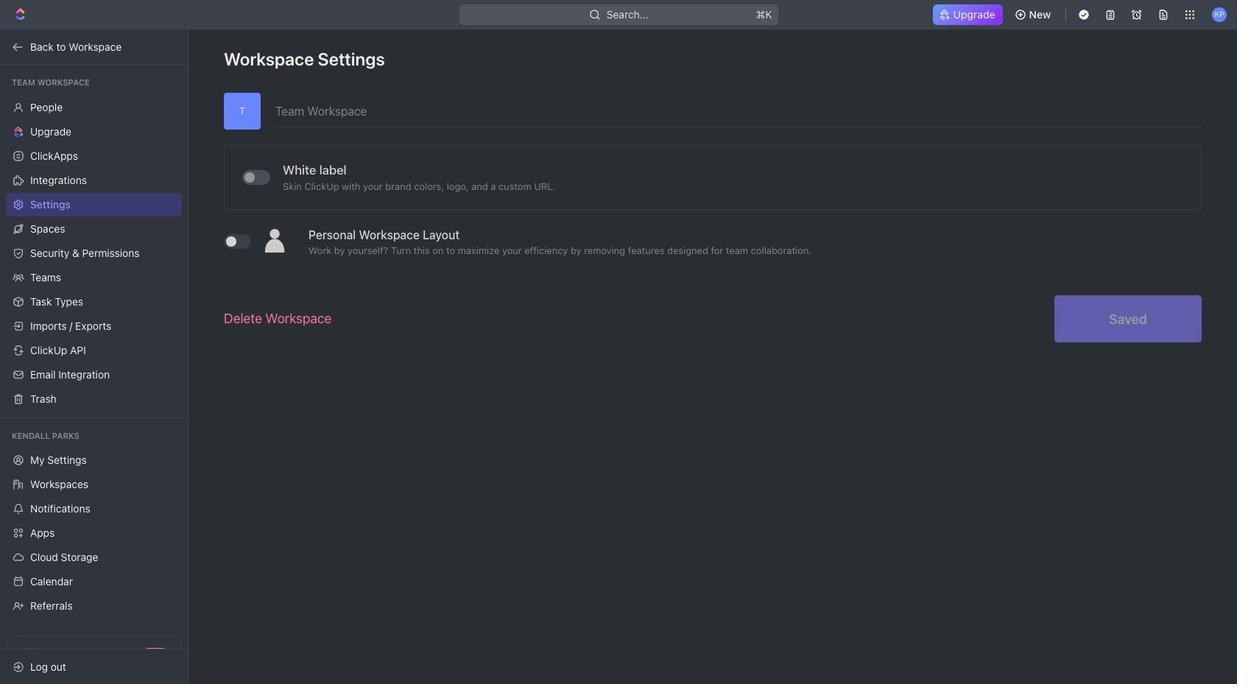 Task type: vqa. For each thing, say whether or not it's contained in the screenshot.
"Team Na﻿me" Text Field
yes



Task type: describe. For each thing, give the bounding box(es) containing it.
Team Na﻿me text field
[[275, 93, 1202, 127]]



